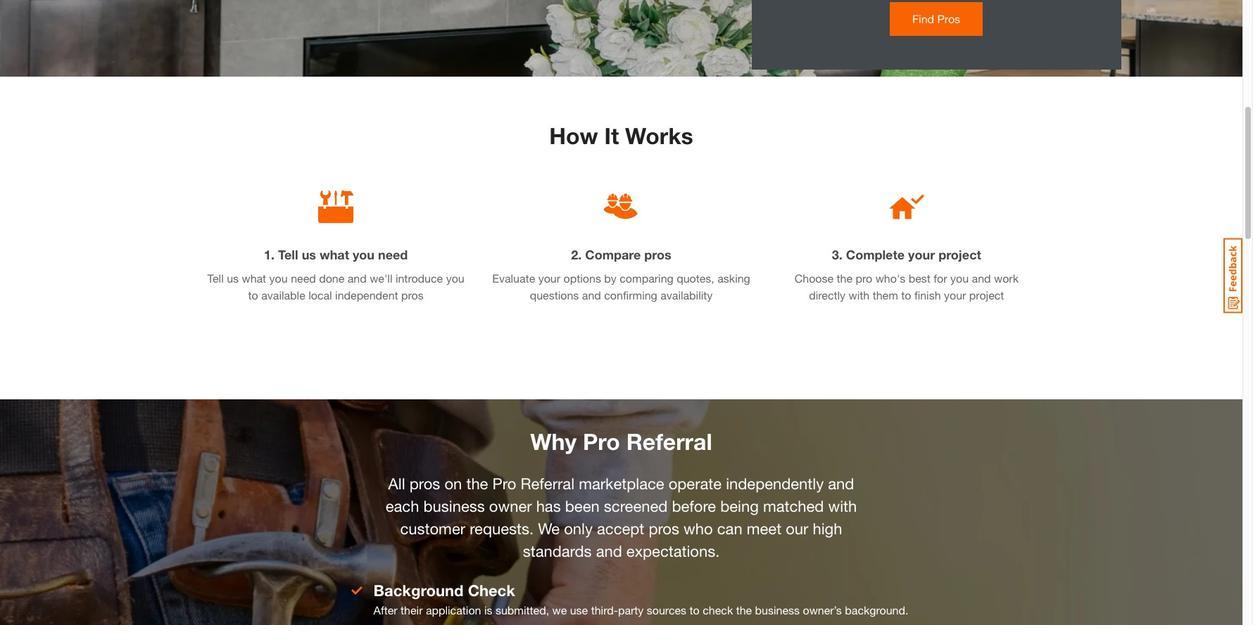 Task type: locate. For each thing, give the bounding box(es) containing it.
1 horizontal spatial business
[[755, 604, 800, 617]]

1 vertical spatial need
[[291, 272, 316, 285]]

options
[[564, 272, 601, 285]]

and up independent
[[348, 272, 367, 285]]

the right check
[[736, 604, 752, 617]]

your
[[908, 247, 935, 263], [538, 272, 561, 285], [944, 289, 966, 302]]

standards
[[523, 543, 592, 561]]

complete your project image
[[889, 189, 924, 225]]

0 vertical spatial referral
[[626, 429, 712, 456]]

with
[[849, 289, 870, 302], [828, 498, 857, 516]]

0 horizontal spatial the
[[466, 475, 488, 494]]

business left owner's
[[755, 604, 800, 617]]

pros inside tell us what you need done and we'll introduce you to available local independent pros
[[401, 289, 424, 302]]

what
[[320, 247, 349, 263], [242, 272, 266, 285]]

you inside choose the pro who's best for you and work directly with them to finish your project
[[951, 272, 969, 285]]

screened
[[604, 498, 668, 516]]

tell
[[278, 247, 298, 263], [207, 272, 224, 285]]

confirming
[[604, 289, 657, 302]]

0 horizontal spatial pro
[[493, 475, 516, 494]]

we
[[552, 604, 567, 617]]

pros
[[644, 247, 671, 263], [401, 289, 424, 302], [410, 475, 440, 494], [649, 520, 679, 539]]

referral
[[626, 429, 712, 456], [521, 475, 575, 494]]

business down on
[[424, 498, 485, 516]]

questions
[[530, 289, 579, 302]]

1 horizontal spatial to
[[690, 604, 700, 617]]

what up the done at the left of page
[[320, 247, 349, 263]]

1 horizontal spatial pro
[[583, 429, 620, 456]]

need up the "local"
[[291, 272, 316, 285]]

pro up owner
[[493, 475, 516, 494]]

submitted,
[[496, 604, 549, 617]]

referral up 'has'
[[521, 475, 575, 494]]

pros down introduce
[[401, 289, 424, 302]]

referral inside the all pros on the pro referral marketplace operate independently and each business owner has been screened before being matched with customer requests. we only accept pros who can meet our high standards and expectations.
[[521, 475, 575, 494]]

our
[[786, 520, 809, 539]]

with up high
[[828, 498, 857, 516]]

complete
[[846, 247, 905, 263]]

1 horizontal spatial the
[[736, 604, 752, 617]]

1 vertical spatial tell
[[207, 272, 224, 285]]

to for choose
[[901, 289, 911, 302]]

business inside background check after their application is submitted, we use third-party sources to check the business owner's background.
[[755, 604, 800, 617]]

the right on
[[466, 475, 488, 494]]

application
[[426, 604, 481, 617]]

to inside background check after their application is submitted, we use third-party sources to check the business owner's background.
[[690, 604, 700, 617]]

the
[[837, 272, 853, 285], [466, 475, 488, 494], [736, 604, 752, 617]]

you
[[353, 247, 375, 263], [269, 272, 288, 285], [446, 272, 464, 285], [951, 272, 969, 285]]

0 vertical spatial with
[[849, 289, 870, 302]]

0 vertical spatial us
[[302, 247, 316, 263]]

what inside tell us what you need done and we'll introduce you to available local independent pros
[[242, 272, 266, 285]]

your down for
[[944, 289, 966, 302]]

3.
[[832, 247, 843, 263]]

your inside evaluate your options by comparing quotes, asking questions and confirming availability
[[538, 272, 561, 285]]

each
[[386, 498, 419, 516]]

project up for
[[939, 247, 981, 263]]

after
[[374, 604, 398, 617]]

on
[[445, 475, 462, 494]]

pros right all
[[410, 475, 440, 494]]

2 horizontal spatial your
[[944, 289, 966, 302]]

to for background
[[690, 604, 700, 617]]

and left 'work'
[[972, 272, 991, 285]]

0 horizontal spatial tell
[[207, 272, 224, 285]]

by
[[604, 272, 617, 285]]

pro
[[583, 429, 620, 456], [493, 475, 516, 494]]

0 horizontal spatial us
[[227, 272, 239, 285]]

you right for
[[951, 272, 969, 285]]

requests.
[[470, 520, 534, 539]]

us inside tell us what you need done and we'll introduce you to available local independent pros
[[227, 272, 239, 285]]

being
[[720, 498, 759, 516]]

1 vertical spatial with
[[828, 498, 857, 516]]

and down options
[[582, 289, 601, 302]]

evaluate
[[492, 272, 535, 285]]

0 vertical spatial your
[[908, 247, 935, 263]]

you up we'll
[[353, 247, 375, 263]]

to
[[248, 289, 258, 302], [901, 289, 911, 302], [690, 604, 700, 617]]

and inside evaluate your options by comparing quotes, asking questions and confirming availability
[[582, 289, 601, 302]]

pro
[[856, 272, 873, 285]]

to left available
[[248, 289, 258, 302]]

background.
[[845, 604, 909, 617]]

1 vertical spatial what
[[242, 272, 266, 285]]

we
[[538, 520, 560, 539]]

find pros
[[912, 12, 960, 25]]

choose the pro who's best for you and work directly with them to finish your project
[[795, 272, 1019, 302]]

0 horizontal spatial referral
[[521, 475, 575, 494]]

0 horizontal spatial business
[[424, 498, 485, 516]]

1 vertical spatial project
[[969, 289, 1004, 302]]

us
[[302, 247, 316, 263], [227, 272, 239, 285]]

comparing
[[620, 272, 674, 285]]

0 vertical spatial project
[[939, 247, 981, 263]]

1 horizontal spatial us
[[302, 247, 316, 263]]

0 vertical spatial tell
[[278, 247, 298, 263]]

0 vertical spatial need
[[378, 247, 408, 263]]

it
[[604, 123, 619, 149]]

can
[[717, 520, 743, 539]]

0 horizontal spatial what
[[242, 272, 266, 285]]

project inside choose the pro who's best for you and work directly with them to finish your project
[[969, 289, 1004, 302]]

0 horizontal spatial your
[[538, 272, 561, 285]]

1 vertical spatial pro
[[493, 475, 516, 494]]

background check after their application is submitted, we use third-party sources to check the business owner's background.
[[374, 582, 909, 617]]

1 vertical spatial the
[[466, 475, 488, 494]]

0 vertical spatial what
[[320, 247, 349, 263]]

directly
[[809, 289, 846, 302]]

your inside choose the pro who's best for you and work directly with them to finish your project
[[944, 289, 966, 302]]

2 horizontal spatial the
[[837, 272, 853, 285]]

need up we'll
[[378, 247, 408, 263]]

0 horizontal spatial need
[[291, 272, 316, 285]]

0 horizontal spatial to
[[248, 289, 258, 302]]

2 vertical spatial your
[[944, 289, 966, 302]]

to inside tell us what you need done and we'll introduce you to available local independent pros
[[248, 289, 258, 302]]

the left pro
[[837, 272, 853, 285]]

pro inside the all pros on the pro referral marketplace operate independently and each business owner has been screened before being matched with customer requests. we only accept pros who can meet our high standards and expectations.
[[493, 475, 516, 494]]

to left check
[[690, 604, 700, 617]]

business
[[424, 498, 485, 516], [755, 604, 800, 617]]

your up questions
[[538, 272, 561, 285]]

referral up operate
[[626, 429, 712, 456]]

you up available
[[269, 272, 288, 285]]

0 vertical spatial business
[[424, 498, 485, 516]]

1 horizontal spatial tell
[[278, 247, 298, 263]]

1 horizontal spatial referral
[[626, 429, 712, 456]]

your up best at the top right
[[908, 247, 935, 263]]

project
[[939, 247, 981, 263], [969, 289, 1004, 302]]

available
[[261, 289, 305, 302]]

1 vertical spatial your
[[538, 272, 561, 285]]

1 vertical spatial referral
[[521, 475, 575, 494]]

2 vertical spatial the
[[736, 604, 752, 617]]

and
[[348, 272, 367, 285], [972, 272, 991, 285], [582, 289, 601, 302], [828, 475, 854, 494], [596, 543, 622, 561]]

what down 1.
[[242, 272, 266, 285]]

to right them
[[901, 289, 911, 302]]

1 vertical spatial us
[[227, 272, 239, 285]]

before
[[672, 498, 716, 516]]

1. tell us what you need
[[264, 247, 408, 263]]

pro up marketplace
[[583, 429, 620, 456]]

finish
[[915, 289, 941, 302]]

project down 'work'
[[969, 289, 1004, 302]]

2 horizontal spatial to
[[901, 289, 911, 302]]

has
[[536, 498, 561, 516]]

quotes,
[[677, 272, 715, 285]]

0 vertical spatial the
[[837, 272, 853, 285]]

compare
[[585, 247, 641, 263]]

asking
[[718, 272, 750, 285]]

we'll
[[370, 272, 393, 285]]

third-
[[591, 604, 618, 617]]

independently
[[726, 475, 824, 494]]

0 vertical spatial pro
[[583, 429, 620, 456]]

tell inside tell us what you need done and we'll introduce you to available local independent pros
[[207, 272, 224, 285]]

sources
[[647, 604, 687, 617]]

1 horizontal spatial what
[[320, 247, 349, 263]]

expectations.
[[627, 543, 720, 561]]

with down pro
[[849, 289, 870, 302]]

to inside choose the pro who's best for you and work directly with them to finish your project
[[901, 289, 911, 302]]

1 vertical spatial business
[[755, 604, 800, 617]]



Task type: describe. For each thing, give the bounding box(es) containing it.
find
[[912, 12, 934, 25]]

2.
[[571, 247, 582, 263]]

and up high
[[828, 475, 854, 494]]

the inside the all pros on the pro referral marketplace operate independently and each business owner has been screened before being matched with customer requests. we only accept pros who can meet our high standards and expectations.
[[466, 475, 488, 494]]

with inside choose the pro who's best for you and work directly with them to finish your project
[[849, 289, 870, 302]]

all
[[388, 475, 405, 494]]

and inside choose the pro who's best for you and work directly with them to finish your project
[[972, 272, 991, 285]]

introduce
[[396, 272, 443, 285]]

feedback link image
[[1224, 238, 1243, 314]]

for
[[934, 272, 947, 285]]

evaluate your options by comparing quotes, asking questions and confirming availability
[[492, 272, 750, 302]]

background
[[374, 582, 464, 601]]

works
[[625, 123, 693, 149]]

how
[[549, 123, 598, 149]]

2. compare pros
[[571, 247, 671, 263]]

marketplace
[[579, 475, 664, 494]]

operate
[[669, 475, 722, 494]]

been
[[565, 498, 600, 516]]

independent
[[335, 289, 398, 302]]

1 horizontal spatial need
[[378, 247, 408, 263]]

check
[[703, 604, 733, 617]]

find pros button
[[890, 2, 983, 36]]

with inside the all pros on the pro referral marketplace operate independently and each business owner has been screened before being matched with customer requests. we only accept pros who can meet our high standards and expectations.
[[828, 498, 857, 516]]

and inside tell us what you need done and we'll introduce you to available local independent pros
[[348, 272, 367, 285]]

pros up expectations.
[[649, 520, 679, 539]]

check
[[468, 582, 515, 601]]

party
[[618, 604, 644, 617]]

you right introduce
[[446, 272, 464, 285]]

accept
[[597, 520, 644, 539]]

done
[[319, 272, 345, 285]]

the inside choose the pro who's best for you and work directly with them to finish your project
[[837, 272, 853, 285]]

their
[[401, 604, 423, 617]]

matched
[[763, 498, 824, 516]]

all pros on the pro referral marketplace operate independently and each business owner has been screened before being matched with customer requests. we only accept pros who can meet our high standards and expectations.
[[386, 475, 857, 561]]

choose
[[795, 272, 834, 285]]

tell us what you need done and we'll introduce you to available local independent pros
[[207, 272, 464, 302]]

who
[[684, 520, 713, 539]]

who's
[[876, 272, 906, 285]]

1.
[[264, 247, 275, 263]]

compare pros image
[[604, 189, 639, 225]]

why
[[530, 429, 577, 456]]

pros
[[937, 12, 960, 25]]

owner's
[[803, 604, 842, 617]]

need inside tell us what you need done and we'll introduce you to available local independent pros
[[291, 272, 316, 285]]

use
[[570, 604, 588, 617]]

work
[[994, 272, 1019, 285]]

meet
[[747, 520, 782, 539]]

the inside background check after their application is submitted, we use third-party sources to check the business owner's background.
[[736, 604, 752, 617]]

how it works
[[549, 123, 693, 149]]

tell us what you need image
[[318, 189, 354, 225]]

is
[[484, 604, 492, 617]]

only
[[564, 520, 593, 539]]

best
[[909, 272, 931, 285]]

business inside the all pros on the pro referral marketplace operate independently and each business owner has been screened before being matched with customer requests. we only accept pros who can meet our high standards and expectations.
[[424, 498, 485, 516]]

availability
[[661, 289, 713, 302]]

local
[[309, 289, 332, 302]]

3. complete your project
[[832, 247, 981, 263]]

and down "accept"
[[596, 543, 622, 561]]

why pro referral
[[530, 429, 712, 456]]

customer
[[400, 520, 465, 539]]

pros up comparing
[[644, 247, 671, 263]]

owner
[[489, 498, 532, 516]]

1 horizontal spatial your
[[908, 247, 935, 263]]

them
[[873, 289, 898, 302]]

high
[[813, 520, 842, 539]]



Task type: vqa. For each thing, say whether or not it's contained in the screenshot.
top Referral
yes



